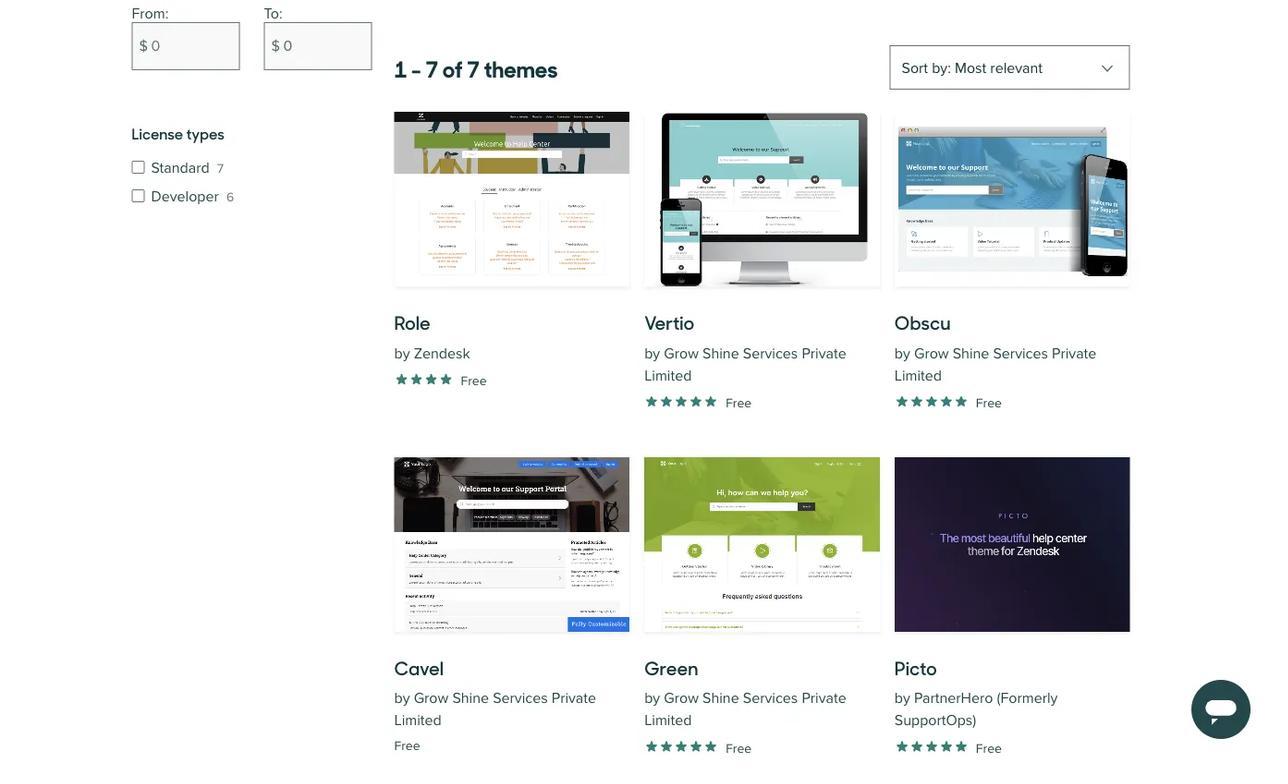 Task type: describe. For each thing, give the bounding box(es) containing it.
shine for obscu
[[953, 345, 990, 362]]

private for green
[[802, 690, 847, 708]]

6
[[226, 190, 234, 205]]

free for green
[[726, 741, 752, 756]]

limited for green
[[645, 712, 692, 730]]

7 inside standard 7
[[217, 161, 224, 176]]

0 number field for from:
[[132, 22, 240, 70]]

shine for green
[[703, 690, 739, 708]]

private inside by grow shine services private limited free
[[552, 690, 596, 708]]

zendesk
[[414, 345, 470, 362]]

by for obscu
[[895, 345, 911, 362]]

developer
[[151, 188, 219, 205]]

cavel
[[394, 655, 444, 680]]

free inside by grow shine services private limited free
[[394, 739, 420, 754]]

by for picto
[[895, 690, 911, 708]]

shine for vertio
[[703, 345, 739, 362]]

by for vertio
[[645, 345, 660, 362]]

1 horizontal spatial 7
[[425, 51, 438, 84]]

license types
[[132, 122, 225, 143]]

license
[[132, 122, 183, 143]]

by grow shine services private limited for green
[[645, 690, 847, 730]]

green
[[645, 655, 698, 680]]

by grow shine services private limited free
[[394, 690, 596, 754]]

by partnerhero (formerly supportops)
[[895, 690, 1058, 730]]

grow for green
[[664, 690, 699, 708]]

partnerhero
[[914, 690, 993, 708]]

1
[[394, 51, 407, 84]]

from:
[[132, 5, 169, 22]]

vertio
[[645, 309, 695, 335]]

-
[[411, 51, 421, 84]]

types
[[186, 122, 225, 143]]

limited for obscu
[[895, 367, 942, 384]]

services for vertio
[[743, 345, 798, 362]]

shine inside by grow shine services private limited free
[[452, 690, 489, 708]]



Task type: locate. For each thing, give the bounding box(es) containing it.
by grow shine services private limited down the vertio
[[645, 345, 847, 384]]

themes
[[484, 51, 558, 84]]

2 horizontal spatial 7
[[467, 51, 480, 84]]

by down the "green" at the right
[[645, 690, 660, 708]]

by down cavel
[[394, 690, 410, 708]]

limited
[[645, 367, 692, 384], [895, 367, 942, 384], [394, 712, 442, 730], [645, 712, 692, 730]]

grow down obscu
[[914, 345, 949, 362]]

(formerly
[[997, 690, 1058, 708]]

grow
[[664, 345, 699, 362], [914, 345, 949, 362], [414, 690, 449, 708], [664, 690, 699, 708]]

standard
[[151, 159, 210, 177]]

picto
[[895, 655, 937, 680]]

grow down cavel
[[414, 690, 449, 708]]

0 horizontal spatial 0 number field
[[132, 22, 240, 70]]

free for vertio
[[726, 396, 752, 411]]

limited down the "green" at the right
[[645, 712, 692, 730]]

1 0 number field from the left
[[132, 22, 240, 70]]

limited for vertio
[[645, 367, 692, 384]]

free for role
[[461, 374, 487, 389]]

1 $ from the left
[[139, 37, 148, 55]]

limited down cavel
[[394, 712, 442, 730]]

private for obscu
[[1052, 345, 1097, 362]]

0 number field up license types in the top of the page
[[132, 22, 240, 70]]

by zendesk
[[394, 345, 470, 362]]

$ down the to:
[[271, 37, 280, 55]]

grow down the "green" at the right
[[664, 690, 699, 708]]

shine
[[703, 345, 739, 362], [953, 345, 990, 362], [452, 690, 489, 708], [703, 690, 739, 708]]

services
[[743, 345, 798, 362], [993, 345, 1048, 362], [493, 690, 548, 708], [743, 690, 798, 708]]

7 right '-'
[[425, 51, 438, 84]]

2 0 number field from the left
[[264, 22, 372, 70]]

free for picto
[[976, 741, 1002, 756]]

0 number field left 1
[[264, 22, 372, 70]]

private
[[802, 345, 847, 362], [1052, 345, 1097, 362], [552, 690, 596, 708], [802, 690, 847, 708]]

$ down from:
[[139, 37, 148, 55]]

1 horizontal spatial $
[[271, 37, 280, 55]]

0 number field
[[132, 22, 240, 70], [264, 22, 372, 70]]

of
[[443, 51, 463, 84]]

limited inside by grow shine services private limited free
[[394, 712, 442, 730]]

1 - 7 of 7 themes
[[394, 51, 558, 84]]

by for role
[[394, 345, 410, 362]]

by grow shine services private limited down obscu
[[895, 345, 1097, 384]]

2 $ from the left
[[271, 37, 280, 55]]

developer 6
[[151, 188, 234, 205]]

$
[[139, 37, 148, 55], [271, 37, 280, 55]]

grow for obscu
[[914, 345, 949, 362]]

grow inside by grow shine services private limited free
[[414, 690, 449, 708]]

standard 7
[[151, 159, 224, 177]]

limited down obscu
[[895, 367, 942, 384]]

0 horizontal spatial 7
[[217, 161, 224, 176]]

1 horizontal spatial 0 number field
[[264, 22, 372, 70]]

obscu
[[895, 309, 951, 335]]

by grow shine services private limited for obscu
[[895, 345, 1097, 384]]

role
[[394, 309, 431, 335]]

7 right of
[[467, 51, 480, 84]]

grow down the vertio
[[664, 345, 699, 362]]

grow for vertio
[[664, 345, 699, 362]]

by
[[394, 345, 410, 362], [645, 345, 660, 362], [895, 345, 911, 362], [394, 690, 410, 708], [645, 690, 660, 708], [895, 690, 911, 708]]

services inside by grow shine services private limited free
[[493, 690, 548, 708]]

7
[[425, 51, 438, 84], [467, 51, 480, 84], [217, 161, 224, 176]]

by down obscu
[[895, 345, 911, 362]]

services for green
[[743, 690, 798, 708]]

by grow shine services private limited down the "green" at the right
[[645, 690, 847, 730]]

by down role
[[394, 345, 410, 362]]

by for green
[[645, 690, 660, 708]]

0 horizontal spatial $
[[139, 37, 148, 55]]

private for vertio
[[802, 345, 847, 362]]

by down picto
[[895, 690, 911, 708]]

services for obscu
[[993, 345, 1048, 362]]

limited down the vertio
[[645, 367, 692, 384]]

supportops)
[[895, 712, 977, 730]]

by inside by partnerhero (formerly supportops)
[[895, 690, 911, 708]]

0 number field for to:
[[264, 22, 372, 70]]

by inside by grow shine services private limited free
[[394, 690, 410, 708]]

by grow shine services private limited
[[645, 345, 847, 384], [895, 345, 1097, 384], [645, 690, 847, 730]]

free for obscu
[[976, 396, 1002, 411]]

to:
[[264, 5, 283, 22]]

by down the vertio
[[645, 345, 660, 362]]

free
[[461, 374, 487, 389], [726, 396, 752, 411], [976, 396, 1002, 411], [394, 739, 420, 754], [726, 741, 752, 756], [976, 741, 1002, 756]]

by grow shine services private limited for vertio
[[645, 345, 847, 384]]

$ for to:
[[271, 37, 280, 55]]

7 down types
[[217, 161, 224, 176]]

$ for from:
[[139, 37, 148, 55]]



Task type: vqa. For each thing, say whether or not it's contained in the screenshot.
Subscription at the bottom right of page
no



